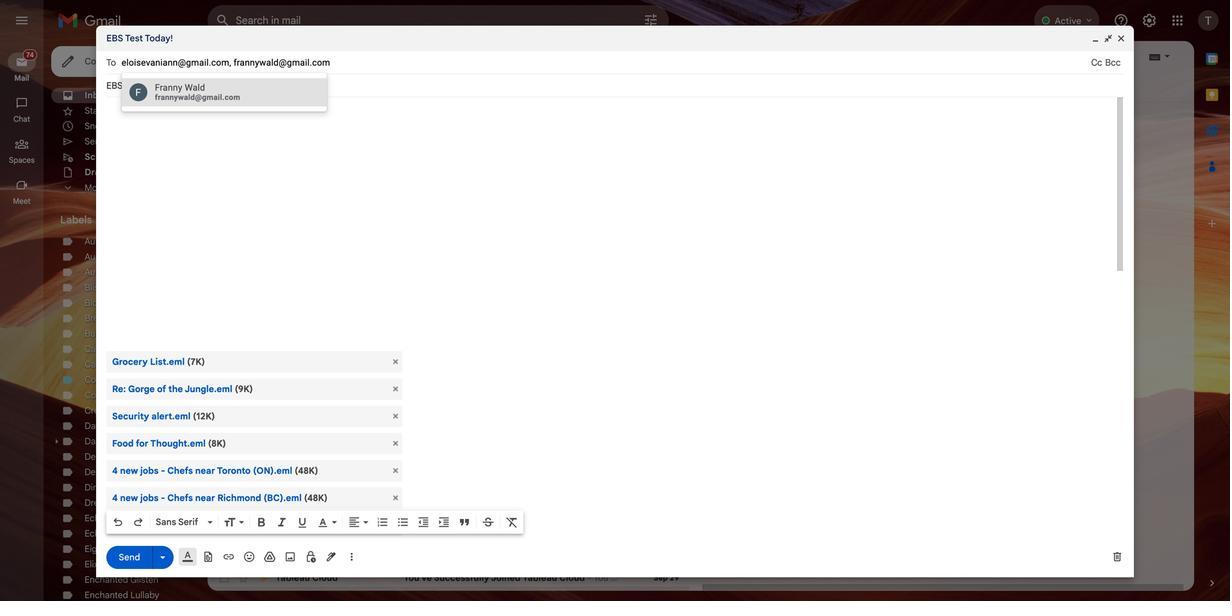 Task type: locate. For each thing, give the bounding box(es) containing it.
2 vertical spatial aurora
[[85, 267, 112, 278]]

not important switch up insert files using drive image
[[256, 536, 269, 549]]

4 left indent less ‪(⌘[)‬ icon
[[404, 519, 410, 530]]

1 vertical spatial delight
[[85, 451, 113, 463]]

cascade down cascade link
[[85, 359, 120, 370]]

advanced search options image
[[639, 7, 664, 33]]

jobs up meadow
[[140, 493, 159, 504]]

week
[[171, 520, 195, 531]]

google row
[[208, 551, 690, 569]]

euphoria
[[114, 251, 150, 263]]

jobs for 4 new jobs - chefs near toronto (on)
[[432, 519, 450, 530]]

2 vertical spatial 4
[[404, 519, 410, 530]]

send
[[119, 552, 140, 563]]

& down ican , draft 2
[[298, 465, 305, 476]]

2 vertical spatial 2
[[336, 592, 340, 601]]

important according to google magic. switch down insert files using drive image
[[256, 572, 269, 585]]

(48k) up formatting options toolbar at the left bottom of page
[[304, 493, 328, 504]]

2 right draft
[[320, 448, 324, 458]]

4 new jobs - chefs near toronto (on)
[[404, 519, 566, 530]]

, left draft
[[293, 447, 295, 458]]

blissful
[[85, 282, 114, 293]]

3 job alerts by job b. from the top
[[276, 519, 363, 530]]

toronto for (on).eml
[[217, 465, 251, 477]]

cars
[[276, 465, 296, 476], [276, 501, 296, 512], [404, 501, 424, 512], [112, 520, 132, 531]]

1 vertical spatial aurora
[[85, 251, 112, 263]]

thought.eml
[[150, 438, 206, 449]]

jobs up "google" row
[[432, 537, 450, 548]]

2 horizontal spatial 2
[[336, 592, 340, 601]]

delight up 'euphoria'
[[114, 236, 143, 247]]

important according to google magic. switch right insert emoji ‪(⌘⇧2)‬ "icon"
[[256, 554, 269, 567]]

3 not important switch from the top
[[256, 428, 269, 441]]

jobs for 6 new jobs - chefs near richmond (bc)
[[432, 537, 450, 548]]

1 vertical spatial cars & bids
[[276, 501, 326, 512]]

4 inside attachment: 4 new jobs - chefs near richmond (bc).eml. press enter to view the attachment and delete to remove it element
[[112, 493, 118, 504]]

crepes
[[85, 405, 114, 416]]

not important switch up attachment: 4 new jobs - chefs near toronto (on).eml. press enter to view the attachment and delete to remove it element on the bottom left of the page
[[256, 446, 269, 459]]

echoes down dreamy
[[85, 513, 115, 524]]

0 vertical spatial richmond
[[218, 493, 261, 504]]

not important switch down attachment: 4 new jobs - chefs near toronto (on).eml. press enter to view the attachment and delete to remove it element on the bottom left of the page
[[256, 482, 269, 495]]

by up formatting options toolbar at the left bottom of page
[[323, 483, 334, 494]]

cloud
[[312, 573, 338, 584], [560, 573, 585, 584]]

indent more ‪(⌘])‬ image
[[438, 516, 451, 529]]

undo ‪(⌘z)‬ image
[[112, 516, 124, 529]]

1 vertical spatial ,
[[293, 447, 295, 458]]

aurora radiant link
[[85, 267, 145, 278]]

lush down blossom solace link
[[115, 313, 135, 324]]

0 vertical spatial ,
[[296, 106, 299, 117]]

1 job alerts by job b. row from the top
[[208, 426, 690, 444]]

(on)
[[545, 519, 566, 530]]

3 important according to google magic. switch from the top
[[256, 572, 269, 585]]

job alerts by job b. row
[[208, 426, 690, 444], [208, 480, 690, 498]]

list.eml
[[150, 356, 185, 368]]

jobs right indent less ‪(⌘[)‬ icon
[[432, 519, 450, 530]]

1 vertical spatial important according to google magic. switch
[[256, 554, 269, 567]]

cascade cozy link
[[85, 359, 143, 370]]

aurora down aurora delight link
[[85, 251, 112, 263]]

atlassian row
[[208, 390, 690, 408]]

None text field
[[122, 53, 1092, 73]]

4
[[112, 465, 118, 477], [112, 493, 118, 504], [404, 519, 410, 530]]

cars & bids down ican , draft 2
[[276, 465, 326, 476]]

chefs down today
[[459, 519, 485, 530]]

enchanted down the elixir link
[[85, 574, 128, 586]]

chefs inside 'link'
[[459, 537, 484, 548]]

(48k) inside attachment: 4 new jobs - chefs near richmond (bc).eml. press enter to view the attachment and delete to remove it element
[[304, 493, 328, 504]]

near up in
[[195, 493, 215, 504]]

crepes link
[[85, 405, 114, 416]]

follow link to manage storage image
[[982, 190, 995, 203]]

alerts up formatting options toolbar at the left bottom of page
[[294, 483, 320, 494]]

0 horizontal spatial cloud
[[312, 573, 338, 584]]

near for (on).eml
[[195, 465, 215, 477]]

4 new jobs - chefs near toronto (on) link
[[404, 518, 619, 531]]

chefs down thought.eml
[[167, 465, 193, 477]]

1 vertical spatial echoes
[[85, 528, 115, 540]]

(bc)
[[555, 537, 575, 548]]

more button
[[51, 180, 200, 196]]

2 cascade from the top
[[85, 359, 120, 370]]

10 not important switch from the top
[[256, 590, 269, 601]]

near up 6 new jobs - chefs near richmond (bc)
[[487, 519, 507, 530]]

not important switch left italic ‪(⌘i)‬ image
[[256, 518, 269, 531]]

1 vertical spatial cascade
[[85, 359, 120, 370]]

4 up echoes meadow link
[[112, 493, 118, 504]]

cloud down insert signature image on the bottom left of page
[[312, 573, 338, 584]]

new for 4 new jobs - chefs near richmond (bc).eml (48k)
[[120, 493, 138, 504]]

job alerts by job b. row up cars & bids today -
[[208, 480, 690, 498]]

richmond down "4 new jobs - chefs near toronto (on)" link
[[509, 537, 553, 548]]

0 horizontal spatial ,
[[293, 447, 295, 458]]

chefs
[[167, 465, 193, 477], [167, 493, 193, 504], [459, 519, 485, 530], [459, 537, 484, 548]]

underline ‪(⌘u)‬ image
[[296, 517, 309, 530]]

scheduled
[[85, 151, 131, 163]]

alerts up draft
[[293, 429, 317, 440]]

tableau cloud
[[276, 573, 338, 584]]

social tab
[[532, 72, 694, 103]]

insert link ‪(⌘k)‬ image
[[222, 551, 235, 564]]

to
[[106, 57, 116, 68]]

5 not important switch from the top
[[256, 464, 269, 477]]

new for 6 new jobs - chefs near richmond (bc)
[[411, 537, 429, 548]]

jobs
[[140, 465, 159, 477], [140, 493, 159, 504], [432, 519, 450, 530], [432, 537, 450, 548]]

day
[[85, 421, 100, 432]]

1 vertical spatial cell
[[276, 410, 404, 423]]

jungle.eml
[[185, 384, 233, 395]]

0 vertical spatial cozy
[[122, 359, 143, 370]]

important according to google magic. switch inside "google" row
[[256, 554, 269, 567]]

(48k)
[[295, 465, 318, 477], [304, 493, 328, 504]]

near for (bc)
[[487, 537, 507, 548]]

cascade down bubbles link
[[85, 344, 120, 355]]

(9k)
[[235, 384, 253, 395]]

strikethrough ‪(⌘⇧x)‬ image
[[482, 516, 495, 529]]

(48k) down draft
[[295, 465, 318, 477]]

tableau right the joined
[[523, 573, 558, 584]]

(48k) inside attachment: 4 new jobs - chefs near toronto (on).eml. press enter to view the attachment and delete to remove it element
[[295, 465, 318, 477]]

echoes up eight
[[85, 528, 115, 540]]

you've successfully joined tableau cloud -
[[404, 573, 594, 584]]

- for 4 new jobs - chefs near richmond (bc).eml (48k)
[[161, 493, 165, 504]]

cars & bids
[[276, 465, 326, 476], [276, 501, 326, 512]]

richmond up review.eml
[[218, 493, 261, 504]]

toronto up 4 new jobs - chefs near richmond (bc).eml (48k) at the bottom of the page
[[217, 465, 251, 477]]

1 horizontal spatial cozy
[[122, 359, 143, 370]]

blossom
[[85, 297, 119, 309]]

1 aurora from the top
[[85, 236, 112, 247]]

cars inside row
[[276, 465, 296, 476]]

4 row from the top
[[208, 444, 690, 462]]

new for 4 new jobs - chefs near toronto (on)
[[412, 519, 430, 530]]

chefs for 6 new jobs - chefs near richmond (bc)
[[459, 537, 484, 548]]

0 vertical spatial aurora
[[85, 236, 112, 247]]

promotions, one new message, tab
[[370, 72, 531, 103]]

not important switch up attachment: re: gorge of the jungle.eml. press enter to view the attachment and delete to remove it element
[[256, 339, 269, 351]]

noreply
[[276, 375, 306, 386]]

0 vertical spatial 4
[[112, 465, 118, 477]]

2 right bjord
[[327, 107, 331, 117]]

4 down delight link
[[112, 465, 118, 477]]

important according to google magic. switch down attachment: grocery list.eml. press enter to view the attachment and delete to remove it element
[[256, 374, 269, 387]]

joined
[[492, 573, 521, 584]]

cozy inside aurora delight aurora euphoria aurora radiant blissful blossom solace breeze lush bubbles cascade cascade cozy
[[122, 359, 143, 370]]

delight down dazzle
[[85, 451, 113, 463]]

2 vertical spatial delight
[[85, 467, 113, 478]]

0 vertical spatial job alerts by job b. row
[[208, 426, 690, 444]]

the
[[168, 384, 183, 395]]

0 vertical spatial 2
[[327, 107, 331, 117]]

food for thought.eml (8k)
[[112, 438, 226, 449]]

0 vertical spatial cascade
[[85, 344, 120, 355]]

1 vertical spatial 2
[[320, 448, 324, 458]]

0 vertical spatial echoes
[[85, 513, 115, 524]]

1 horizontal spatial 2
[[327, 107, 331, 117]]

& right 'undo ‪(⌘z)‬' icon
[[135, 520, 141, 531]]

by
[[319, 429, 329, 440], [323, 483, 334, 494], [323, 519, 334, 530], [323, 537, 334, 548]]

2 echoes from the top
[[85, 528, 115, 540]]

settings image
[[1142, 13, 1158, 28]]

- inside 'link'
[[452, 537, 457, 548]]

1 horizontal spatial tableau
[[523, 573, 558, 584]]

, for brad
[[296, 106, 299, 117]]

lush inside aurora delight aurora euphoria aurora radiant blissful blossom solace breeze lush bubbles cascade cascade cozy
[[115, 313, 135, 324]]

0 horizontal spatial cozy
[[85, 390, 105, 401]]

chat heading
[[0, 114, 44, 124]]

cozy up crepes
[[85, 390, 105, 401]]

1 vertical spatial lush
[[116, 467, 135, 478]]

insert photo image
[[284, 551, 297, 564]]

main content
[[208, 41, 1195, 601]]

0 vertical spatial cell
[[276, 356, 404, 369]]

8 not important switch from the top
[[256, 518, 269, 531]]

0 vertical spatial (48k)
[[295, 465, 318, 477]]

(7k)
[[187, 356, 205, 368]]

toronto inside ebs test today! dialog
[[217, 465, 251, 477]]

4 inside attachment: 4 new jobs - chefs near toronto (on).eml. press enter to view the attachment and delete to remove it element
[[112, 465, 118, 477]]

scheduled link
[[85, 151, 131, 163]]

navigation
[[0, 41, 45, 601]]

6 not important switch from the top
[[256, 482, 269, 495]]

job alerts by job b. row down atlassian row
[[208, 426, 690, 444]]

1 horizontal spatial richmond
[[509, 537, 553, 548]]

2 tableau from the left
[[523, 573, 558, 584]]

new
[[120, 465, 138, 477], [120, 493, 138, 504], [412, 519, 430, 530], [411, 537, 429, 548]]

not important switch
[[256, 339, 269, 351], [256, 392, 269, 405], [256, 428, 269, 441], [256, 446, 269, 459], [256, 464, 269, 477], [256, 482, 269, 495], [256, 500, 269, 513], [256, 518, 269, 531], [256, 536, 269, 549], [256, 590, 269, 601]]

inbox
[[85, 90, 109, 101]]

0 vertical spatial enchanted
[[85, 574, 128, 586]]

echoes
[[85, 513, 115, 524], [85, 528, 115, 540]]

3 aurora from the top
[[85, 267, 112, 278]]

2 aurora from the top
[[85, 251, 112, 263]]

attachment: food for thought.eml. press enter to view the attachment and delete to remove it element
[[106, 433, 403, 455]]

review.eml
[[208, 520, 257, 531]]

attachment: 4 new jobs - chefs near richmond (bc).eml. press enter to view the attachment and delete to remove it element
[[106, 488, 403, 509]]

2 inside ican , draft 2
[[320, 448, 324, 458]]

for
[[136, 438, 148, 449]]

delight down delight link
[[85, 467, 113, 478]]

Message Body text field
[[106, 104, 1114, 345]]

toronto
[[217, 465, 251, 477], [509, 519, 543, 530]]

by up insert signature image on the bottom left of page
[[323, 537, 334, 548]]

successfully
[[434, 573, 490, 584]]

alerts right italic ‪(⌘i)‬ image
[[294, 519, 320, 530]]

1 horizontal spatial ,
[[296, 106, 299, 117]]

by right underline ‪(⌘u)‬ icon
[[323, 519, 334, 530]]

attachment: re: gorge of the jungle.eml. press enter to view the attachment and delete to remove it element
[[106, 379, 403, 400]]

not important switch up bold ‪(⌘b)‬ icon
[[256, 500, 269, 513]]

7 not important switch from the top
[[256, 500, 269, 513]]

1 vertical spatial cozy
[[85, 390, 105, 401]]

aurora up aurora euphoria link
[[85, 236, 112, 247]]

not important switch down attachment: food for thought.eml. press enter to view the attachment and delete to remove it element
[[256, 464, 269, 477]]

by for sixth not important switch
[[323, 483, 334, 494]]

you've
[[404, 573, 432, 584]]

attachment: grocery list.eml. press enter to view the attachment and delete to remove it element
[[106, 351, 403, 373]]

(on).eml
[[253, 465, 293, 477]]

alerts up the toggle confidential mode "image"
[[294, 537, 320, 548]]

1 vertical spatial enchanted
[[85, 590, 128, 601]]

2 for draft
[[320, 448, 324, 458]]

more options image
[[348, 551, 356, 564]]

, for ican
[[293, 447, 295, 458]]

sans serif option
[[153, 516, 205, 529]]

near down (8k)
[[195, 465, 215, 477]]

minimize image
[[1091, 33, 1101, 44]]

0 vertical spatial toronto
[[217, 465, 251, 477]]

meet heading
[[0, 196, 44, 206]]

insert files using drive image
[[264, 551, 276, 564]]

not important switch up attachment: security alert.eml. press enter to view the attachment and delete to remove it element at the left
[[256, 392, 269, 405]]

not important switch down insert files using drive image
[[256, 590, 269, 601]]

redo ‪(⌘y)‬ image
[[132, 516, 145, 529]]

important according to google magic. switch for noreply
[[256, 374, 269, 387]]

1 row from the top
[[208, 103, 690, 121]]

0 horizontal spatial toronto
[[217, 465, 251, 477]]

5 row from the top
[[208, 498, 690, 515]]

1 horizontal spatial cloud
[[560, 573, 585, 584]]

cars & bids up underline ‪(⌘u)‬ icon
[[276, 501, 326, 512]]

new up meadow
[[120, 493, 138, 504]]

cell up noreply
[[276, 356, 404, 369]]

2 cell from the top
[[276, 410, 404, 423]]

& inside row
[[298, 465, 305, 476]]

2 not important switch from the top
[[256, 392, 269, 405]]

navigation containing mail
[[0, 41, 45, 601]]

1 vertical spatial 4
[[112, 493, 118, 504]]

6 new jobs - chefs near richmond (bc) link
[[404, 536, 619, 549]]

cell
[[276, 356, 404, 369], [276, 410, 404, 423]]

by up ican , draft 2
[[319, 429, 329, 440]]

1 cloud from the left
[[312, 573, 338, 584]]

new down food
[[120, 465, 138, 477]]

richmond for (bc).eml
[[218, 493, 261, 504]]

insert emoji ‪(⌘⇧2)‬ image
[[243, 551, 256, 564]]

2 vertical spatial important according to google magic. switch
[[256, 572, 269, 585]]

important according to google magic. switch
[[256, 374, 269, 387], [256, 554, 269, 567], [256, 572, 269, 585]]

brad
[[276, 106, 296, 117]]

sans
[[156, 517, 176, 528]]

2 row from the top
[[208, 336, 690, 354]]

richmond inside ebs test today! dialog
[[218, 493, 261, 504]]

cars & bids for 4th not important switch from the bottom of the main content containing brad
[[276, 501, 326, 512]]

numbered list ‪(⌘⇧7)‬ image
[[376, 516, 389, 529]]

send button
[[106, 546, 153, 569]]

lush inside cozy joyful crepes day dazzle dewdrop delight delight lush dino dreamy echoes meadow echoes rainbow eight elixir enchanted glisten enchanted lullaby
[[116, 467, 135, 478]]

cloud down (bc)
[[560, 573, 585, 584]]

cell up draft
[[276, 410, 404, 423]]

breeze lush link
[[85, 313, 135, 324]]

toronto inside main content
[[509, 519, 543, 530]]

0 horizontal spatial richmond
[[218, 493, 261, 504]]

jobs for 4 new jobs - chefs near toronto (on).eml (48k)
[[140, 465, 159, 477]]

ican
[[276, 447, 293, 458]]

jobs down for
[[140, 465, 159, 477]]

enchanted down 'enchanted glisten' link
[[85, 590, 128, 601]]

1 job alerts by job b. from the top
[[276, 429, 357, 440]]

1 vertical spatial richmond
[[509, 537, 553, 548]]

0 horizontal spatial 2
[[320, 448, 324, 458]]

richmond inside 'link'
[[509, 537, 553, 548]]

new for 4 new jobs - chefs near toronto (on).eml (48k)
[[120, 465, 138, 477]]

0 vertical spatial important according to google magic. switch
[[256, 374, 269, 387]]

franny
[[155, 82, 183, 93]]

Search in mail search field
[[208, 5, 669, 36]]

2 important according to google magic. switch from the top
[[256, 554, 269, 567]]

new right bulleted list ‪(⌘⇧8)‬ icon
[[412, 519, 430, 530]]

near inside 'link'
[[487, 537, 507, 548]]

jobs inside 'link'
[[432, 537, 450, 548]]

74
[[184, 91, 192, 100]]

noreply row
[[208, 372, 690, 390]]

1 vertical spatial (48k)
[[304, 493, 328, 504]]

bids
[[307, 465, 326, 476], [307, 501, 326, 512], [435, 501, 454, 512], [144, 520, 162, 531]]

job
[[276, 429, 291, 440], [331, 429, 346, 440], [276, 483, 292, 494], [335, 483, 352, 494], [276, 519, 292, 530], [335, 519, 352, 530], [276, 537, 292, 548], [335, 537, 352, 548]]

chefs for 4 new jobs - chefs near richmond (bc).eml (48k)
[[167, 493, 193, 504]]

2 cars & bids from the top
[[276, 501, 326, 512]]

1 vertical spatial toronto
[[509, 519, 543, 530]]

echoes meadow link
[[85, 513, 151, 524]]

2 cloud from the left
[[560, 573, 585, 584]]

not important switch down attachment: security alert.eml. press enter to view the attachment and delete to remove it element at the left
[[256, 428, 269, 441]]

aurora up blissful on the left
[[85, 267, 112, 278]]

important according to google magic. switch for tableau cloud
[[256, 572, 269, 585]]

delight lush link
[[85, 467, 135, 478]]

aurora
[[85, 236, 112, 247], [85, 251, 112, 263], [85, 267, 112, 278]]

1 cars & bids from the top
[[276, 465, 326, 476]]

(48k) for 4 new jobs - chefs near richmond (bc).eml (48k)
[[304, 493, 328, 504]]

cell inside row
[[276, 410, 404, 423]]

near
[[195, 465, 215, 477], [195, 493, 215, 504], [487, 519, 507, 530], [487, 537, 507, 548]]

new inside 'link'
[[411, 537, 429, 548]]

lullaby
[[131, 590, 159, 601]]

attachment: security alert.eml. press enter to view the attachment and delete to remove it element
[[106, 406, 403, 427]]

new right 6
[[411, 537, 429, 548]]

0 horizontal spatial tableau
[[276, 573, 310, 584]]

b.
[[349, 429, 357, 440], [354, 483, 363, 494], [354, 519, 363, 530], [354, 537, 363, 548]]

1 important according to google magic. switch from the top
[[256, 374, 269, 387]]

food
[[112, 438, 134, 449]]

bulleted list ‪(⌘⇧8)‬ image
[[397, 516, 410, 529]]

alerts for 8th not important switch
[[294, 519, 320, 530]]

8 row from the top
[[208, 569, 690, 587]]

draft
[[297, 447, 318, 458]]

blissful link
[[85, 282, 114, 293]]

0 vertical spatial cars & bids
[[276, 465, 326, 476]]

chefs up 'sans serif' 'option'
[[167, 493, 193, 504]]

toggle confidential mode image
[[305, 551, 317, 564]]

2 inside brad , bjord 2
[[327, 107, 331, 117]]

bcc link
[[1106, 55, 1122, 71]]

(8k)
[[208, 438, 226, 449]]

discard draft ‪(⌘⇧d)‬ image
[[1112, 551, 1125, 564]]

&
[[298, 465, 305, 476], [298, 501, 305, 512], [426, 501, 433, 512], [135, 520, 141, 531]]

tab list
[[1195, 41, 1231, 555], [208, 72, 1195, 103]]

,
[[296, 106, 299, 117], [293, 447, 295, 458]]

dazzle dewdrop link
[[85, 436, 151, 447]]

alerts for second not important switch from the bottom of the main content containing brad
[[294, 537, 320, 548]]

row
[[208, 103, 690, 121], [208, 336, 690, 354], [208, 408, 690, 426], [208, 444, 690, 462], [208, 498, 690, 515], [208, 515, 690, 533], [208, 533, 690, 551], [208, 569, 690, 587]]

, left bjord
[[296, 106, 299, 117]]

chefs down quote ‪(⌘⇧9)‬ image
[[459, 537, 484, 548]]

1 vertical spatial job alerts by job b. row
[[208, 480, 690, 498]]

3 row from the top
[[208, 408, 690, 426]]

cozy up gorge
[[122, 359, 143, 370]]

lush down food
[[116, 467, 135, 478]]

toronto up 6 new jobs - chefs near richmond (bc) 'link'
[[509, 519, 543, 530]]

fri, sep 29, 2023, 9:12 am element
[[655, 590, 679, 601]]

2 down tableau cloud
[[336, 592, 340, 601]]

& up underline ‪(⌘u)‬ icon
[[298, 501, 305, 512]]

0 vertical spatial delight
[[114, 236, 143, 247]]

toronto for (on)
[[509, 519, 543, 530]]

near down strikethrough ‪(⌘⇧x)‬ icon
[[487, 537, 507, 548]]

today!
[[145, 33, 173, 44]]

-
[[161, 465, 165, 477], [161, 493, 165, 504], [485, 501, 489, 512], [453, 519, 457, 530], [165, 520, 169, 531], [452, 537, 457, 548], [588, 573, 592, 584]]

older image
[[1087, 50, 1100, 63]]

tableau down google
[[276, 573, 310, 584]]

1 horizontal spatial toronto
[[509, 519, 543, 530]]

today
[[456, 501, 483, 512]]

important according to google magic. switch inside noreply "row"
[[256, 374, 269, 387]]

cars & bids - week in review.eml (61k)
[[112, 520, 281, 531]]

0 vertical spatial lush
[[115, 313, 135, 324]]



Task type: vqa. For each thing, say whether or not it's contained in the screenshot.
third 11 from the top of the Happy Hour MAIN CONTENT
no



Task type: describe. For each thing, give the bounding box(es) containing it.
- for 4 new jobs - chefs near toronto (on)
[[453, 519, 457, 530]]

spaces heading
[[0, 155, 44, 165]]

not important switch inside cars & bids row
[[256, 464, 269, 477]]

cozy joyful crepes day dazzle dewdrop delight delight lush dino dreamy echoes meadow echoes rainbow eight elixir enchanted glisten enchanted lullaby
[[85, 390, 159, 601]]

chefs for 4 new jobs - chefs near toronto (on).eml (48k)
[[167, 465, 193, 477]]

& up indent less ‪(⌘[)‬ icon
[[426, 501, 433, 512]]

6 new jobs - chefs near richmond (bc)
[[404, 537, 575, 548]]

toggle split pane mode image
[[1113, 50, 1126, 63]]

mail, 74 unread messages image
[[22, 53, 36, 64]]

brad , bjord 2
[[276, 106, 331, 117]]

cozy inside cozy joyful crepes day dazzle dewdrop delight delight lush dino dreamy echoes meadow echoes rainbow eight elixir enchanted glisten enchanted lullaby
[[85, 390, 105, 401]]

bubbles
[[85, 328, 118, 339]]

bjord
[[301, 106, 324, 117]]

1 tableau from the left
[[276, 573, 310, 584]]

bold ‪(⌘b)‬ image
[[255, 516, 268, 529]]

row containing cars & bids
[[208, 498, 690, 515]]

7 row from the top
[[208, 533, 690, 551]]

cc link
[[1092, 55, 1103, 71]]

cars & bids for not important switch within cars & bids row
[[276, 465, 326, 476]]

cascade link
[[85, 344, 120, 355]]

sent
[[85, 136, 103, 147]]

1 enchanted from the top
[[85, 574, 128, 586]]

close image
[[1117, 33, 1127, 44]]

mail heading
[[0, 73, 44, 83]]

cc bcc
[[1092, 57, 1122, 68]]

re: gorge of the jungle.eml (9k)
[[112, 384, 253, 395]]

1 echoes from the top
[[85, 513, 115, 524]]

cozy joyful link
[[85, 390, 132, 401]]

of
[[157, 384, 166, 395]]

remove formatting ‪(⌘\)‬ image
[[506, 516, 519, 529]]

formatting options toolbar
[[106, 511, 524, 534]]

ican , draft 2
[[276, 447, 324, 458]]

2 row
[[208, 587, 690, 601]]

1 not important switch from the top
[[256, 339, 269, 351]]

re:
[[112, 384, 126, 395]]

gorge
[[128, 384, 155, 395]]

9 not important switch from the top
[[256, 536, 269, 549]]

attach files image
[[202, 551, 215, 564]]

atlassian
[[276, 393, 312, 404]]

insert signature image
[[325, 551, 338, 564]]

to link
[[106, 57, 116, 68]]

google
[[276, 555, 305, 566]]

franny wald list box
[[122, 78, 327, 106]]

more send options image
[[156, 551, 169, 564]]

29
[[670, 573, 679, 583]]

sep
[[654, 573, 668, 583]]

indent less ‪(⌘[)‬ image
[[417, 516, 430, 529]]

breeze
[[85, 313, 113, 324]]

not important switch inside the 2 row
[[256, 590, 269, 601]]

alerts for sixth not important switch
[[294, 483, 320, 494]]

snoozed
[[85, 121, 120, 132]]

row containing tableau cloud
[[208, 569, 690, 587]]

spaces
[[9, 155, 35, 165]]

dino link
[[85, 482, 103, 493]]

alert.eml
[[152, 411, 191, 422]]

richmond for (bc)
[[509, 537, 553, 548]]

4 for 4 new jobs - chefs near toronto (on).eml
[[112, 465, 118, 477]]

drafts link
[[85, 167, 112, 178]]

sans serif
[[156, 517, 198, 528]]

dewdrop
[[114, 436, 151, 447]]

1 cell from the top
[[276, 356, 404, 369]]

echoes rainbow link
[[85, 528, 151, 540]]

meadow
[[117, 513, 151, 524]]

by for second not important switch from the bottom of the main content containing brad
[[323, 537, 334, 548]]

Subject field
[[106, 80, 1125, 92]]

ebs test today! dialog
[[96, 26, 1135, 601]]

labels
[[60, 213, 92, 226]]

mail
[[14, 73, 29, 83]]

enchanted glisten link
[[85, 574, 159, 586]]

quote ‪(⌘⇧9)‬ image
[[458, 516, 471, 529]]

important mainly because you often read messages with this label. switch
[[256, 105, 269, 118]]

alerts for third not important switch
[[293, 429, 317, 440]]

main menu image
[[14, 13, 29, 28]]

elixir link
[[85, 559, 104, 570]]

italic ‪(⌘i)‬ image
[[276, 516, 289, 529]]

serif
[[178, 517, 198, 528]]

chefs for 4 new jobs - chefs near toronto (on)
[[459, 519, 485, 530]]

4 new jobs - chefs near toronto (on).eml (48k)
[[112, 465, 318, 477]]

refresh image
[[256, 50, 269, 63]]

bcc
[[1106, 57, 1122, 68]]

test
[[125, 33, 143, 44]]

eight
[[85, 544, 105, 555]]

4 for 4 new jobs - chefs near richmond (bc).eml
[[112, 493, 118, 504]]

by for 8th not important switch
[[323, 519, 334, 530]]

important according to google magic. switch for google
[[256, 554, 269, 567]]

6
[[404, 537, 409, 548]]

4 inside "4 new jobs - chefs near toronto (on)" link
[[404, 519, 410, 530]]

not important switch inside atlassian row
[[256, 392, 269, 405]]

attachment: 4 new jobs - chefs near toronto (on).eml. press enter to view the attachment and delete to remove it element
[[106, 460, 403, 482]]

1 cascade from the top
[[85, 344, 120, 355]]

inbox link
[[85, 90, 109, 101]]

near for (on)
[[487, 519, 507, 530]]

2 enchanted from the top
[[85, 590, 128, 601]]

4 new jobs - chefs near richmond (bc).eml (48k)
[[112, 493, 328, 504]]

6 row from the top
[[208, 515, 690, 533]]

elixir
[[85, 559, 104, 570]]

row containing ican
[[208, 444, 690, 462]]

main content containing brad
[[208, 41, 1195, 601]]

2 for bjord
[[327, 107, 331, 117]]

- for 6 new jobs - chefs near richmond (bc)
[[452, 537, 457, 548]]

cars & bids today -
[[404, 501, 492, 512]]

sent link
[[85, 136, 103, 147]]

grocery
[[112, 356, 148, 368]]

security
[[112, 411, 149, 422]]

- for 4 new jobs - chefs near toronto (on).eml (48k)
[[161, 465, 165, 477]]

dreamy link
[[85, 498, 116, 509]]

cars & bids row
[[208, 462, 690, 480]]

frannywald@gmail.com
[[155, 93, 240, 102]]

row containing brad
[[208, 103, 690, 121]]

aurora delight aurora euphoria aurora radiant blissful blossom solace breeze lush bubbles cascade cascade cozy
[[85, 236, 150, 370]]

grocery list.eml (7k)
[[112, 356, 205, 368]]

starred snoozed sent scheduled drafts
[[85, 105, 131, 178]]

solace
[[121, 297, 149, 309]]

blossom solace link
[[85, 297, 149, 309]]

- for cars & bids - week in review.eml (61k)
[[165, 520, 169, 531]]

by for third not important switch
[[319, 429, 329, 440]]

compose
[[85, 56, 125, 67]]

ebs test today!
[[106, 33, 173, 44]]

cars inside ebs test today! dialog
[[112, 520, 132, 531]]

sep 29
[[654, 573, 679, 583]]

wald
[[185, 82, 205, 93]]

bubbles link
[[85, 328, 118, 339]]

labels heading
[[60, 213, 182, 226]]

more
[[85, 182, 105, 193]]

starred link
[[85, 105, 115, 116]]

near for (bc).eml
[[195, 493, 215, 504]]

snoozed link
[[85, 121, 120, 132]]

pop out image
[[1104, 33, 1114, 44]]

delight inside aurora delight aurora euphoria aurora radiant blissful blossom solace breeze lush bubbles cascade cascade cozy
[[114, 236, 143, 247]]

chat
[[13, 114, 30, 124]]

compose button
[[51, 46, 140, 77]]

none text field inside ebs test today! dialog
[[122, 53, 1092, 73]]

day link
[[85, 421, 100, 432]]

(48k) for 4 new jobs - chefs near toronto (on).eml (48k)
[[295, 465, 318, 477]]

jobs for 4 new jobs - chefs near richmond (bc).eml (48k)
[[140, 493, 159, 504]]

enchanted lullaby link
[[85, 590, 159, 601]]

content
[[85, 374, 117, 386]]

bids inside row
[[307, 465, 326, 476]]

joyful
[[107, 390, 132, 401]]

& inside ebs test today! dialog
[[135, 520, 141, 531]]

content link
[[85, 374, 117, 386]]

bids inside ebs test today! dialog
[[144, 520, 162, 531]]

2 job alerts by job b. row from the top
[[208, 480, 690, 498]]

radiant
[[114, 267, 145, 278]]

4 job alerts by job b. from the top
[[276, 537, 363, 548]]

security alert.eml (12k)
[[112, 411, 215, 422]]

4 not important switch from the top
[[256, 446, 269, 459]]

eight link
[[85, 544, 105, 555]]

search in mail image
[[212, 9, 235, 32]]

2 job alerts by job b. from the top
[[276, 483, 363, 494]]



